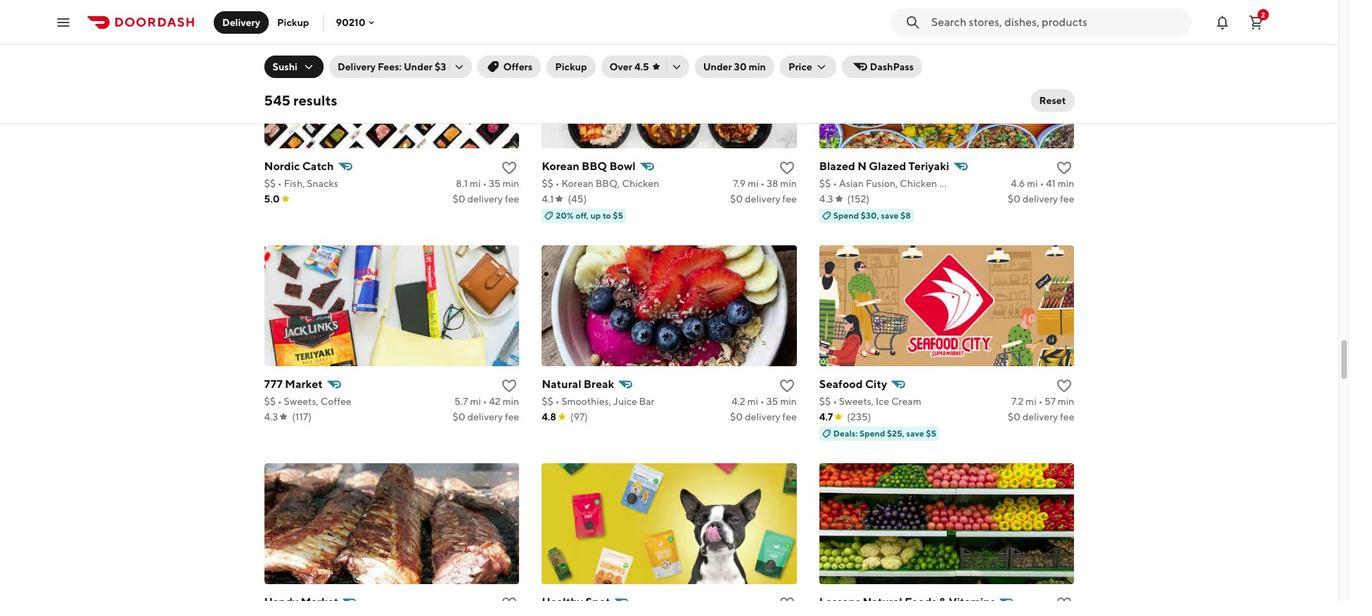 Task type: locate. For each thing, give the bounding box(es) containing it.
min for seafood city
[[1058, 396, 1075, 407]]

$$ up 4.1
[[542, 178, 553, 189]]

35 for nordic catch
[[489, 178, 501, 189]]

$​0 delivery fee down 7.9 mi • 38 min
[[730, 193, 797, 204]]

sweets, up the (117)
[[284, 396, 319, 407]]

(117)
[[292, 411, 312, 423]]

4.3 left (152)
[[819, 193, 833, 204]]

2 button
[[1242, 8, 1271, 36]]

sweets,
[[284, 396, 319, 407], [839, 396, 874, 407]]

ice
[[876, 396, 890, 407]]

min for 777 market
[[503, 396, 519, 407]]

1 horizontal spatial under
[[703, 61, 732, 72]]

delivery inside button
[[222, 17, 260, 28]]

min for nordic catch
[[503, 178, 519, 189]]

1 horizontal spatial 35
[[767, 396, 778, 407]]

$​0 delivery fee down 4.2 mi • 35 min
[[730, 411, 797, 423]]

delivery down 5.7 mi • 42 min
[[467, 411, 503, 423]]

7.9
[[733, 178, 746, 189]]

35 right 8.1
[[489, 178, 501, 189]]

1 horizontal spatial chicken
[[900, 178, 937, 189]]

min
[[749, 61, 766, 72], [503, 178, 519, 189], [780, 178, 797, 189], [1058, 178, 1075, 189], [503, 396, 519, 407], [780, 396, 797, 407], [1058, 396, 1075, 407]]

$5
[[613, 210, 623, 221], [926, 428, 937, 439]]

0 horizontal spatial save
[[881, 210, 899, 221]]

0 vertical spatial spend
[[834, 210, 859, 221]]

sushi
[[273, 61, 298, 72]]

$5 right the "$25,"
[[926, 428, 937, 439]]

$$ down 777
[[264, 396, 276, 407]]

price
[[789, 61, 812, 72]]

save right the "$25,"
[[907, 428, 924, 439]]

Store search: begin typing to search for stores available on DoorDash text field
[[931, 14, 1183, 30]]

$$ • asian fusion, chicken wings
[[819, 178, 968, 189]]

bbq,
[[596, 178, 620, 189]]

fee down 7.2 mi • 57 min
[[1060, 411, 1075, 423]]

20% off, up to $5
[[556, 210, 623, 221]]

min right 57
[[1058, 396, 1075, 407]]

35
[[489, 178, 501, 189], [767, 396, 778, 407]]

• down 777
[[278, 396, 282, 407]]

delivery down 7.9 mi • 38 min
[[745, 193, 781, 204]]

snacks
[[307, 178, 338, 189]]

8.1
[[456, 178, 468, 189]]

0 vertical spatial pickup button
[[269, 11, 318, 33]]

2 chicken from the left
[[900, 178, 937, 189]]

mi for natural break
[[748, 396, 758, 407]]

spend down (152)
[[834, 210, 859, 221]]

$$ for nordic
[[264, 178, 276, 189]]

1 horizontal spatial delivery
[[338, 61, 376, 72]]

$$ down blazed
[[819, 178, 831, 189]]

$​0 delivery fee for blazed n glazed teriyaki
[[1008, 193, 1075, 204]]

asian
[[839, 178, 864, 189]]

38
[[767, 178, 778, 189]]

1 vertical spatial 35
[[767, 396, 778, 407]]

1 vertical spatial spend
[[860, 428, 885, 439]]

545 results
[[264, 92, 337, 108]]

$5 right to
[[613, 210, 623, 221]]

break
[[584, 378, 614, 391]]

spend down (235)
[[860, 428, 885, 439]]

1 horizontal spatial 4.3
[[819, 193, 833, 204]]

5.7
[[454, 396, 468, 407]]

1 chicken from the left
[[622, 178, 659, 189]]

$$ for 777
[[264, 396, 276, 407]]

• right 4.2
[[760, 396, 765, 407]]

•
[[278, 178, 282, 189], [483, 178, 487, 189], [555, 178, 560, 189], [761, 178, 765, 189], [833, 178, 837, 189], [1040, 178, 1044, 189], [278, 396, 282, 407], [483, 396, 487, 407], [555, 396, 560, 407], [760, 396, 765, 407], [833, 396, 837, 407], [1039, 396, 1043, 407]]

deals: spend $25, save $5
[[834, 428, 937, 439]]

35 for natural break
[[767, 396, 778, 407]]

0 vertical spatial $5
[[613, 210, 623, 221]]

1 horizontal spatial sweets,
[[839, 396, 874, 407]]

mi right 5.7
[[470, 396, 481, 407]]

$​0 delivery fee down 8.1 mi • 35 min
[[453, 193, 519, 204]]

delivery
[[467, 193, 503, 204], [745, 193, 781, 204], [1023, 193, 1058, 204], [467, 411, 503, 423], [745, 411, 781, 423], [1023, 411, 1058, 423]]

min for natural break
[[780, 396, 797, 407]]

min right 8.1
[[503, 178, 519, 189]]

2 under from the left
[[703, 61, 732, 72]]

1 horizontal spatial save
[[907, 428, 924, 439]]

min for blazed n glazed teriyaki
[[1058, 178, 1075, 189]]

under inside button
[[703, 61, 732, 72]]

delivery fees: under $3
[[338, 61, 446, 72]]

0 horizontal spatial pickup button
[[269, 11, 318, 33]]

0 horizontal spatial pickup
[[277, 17, 309, 28]]

min for korean bbq bowl
[[780, 178, 797, 189]]

4.2
[[732, 396, 746, 407]]

natural
[[542, 378, 582, 391]]

2 sweets, from the left
[[839, 396, 874, 407]]

(45)
[[568, 193, 587, 204]]

7.2
[[1012, 396, 1024, 407]]

chicken down bowl
[[622, 178, 659, 189]]

0 vertical spatial 4.3
[[819, 193, 833, 204]]

fee for nordic catch
[[505, 193, 519, 204]]

0 vertical spatial 35
[[489, 178, 501, 189]]

open menu image
[[55, 14, 72, 31]]

4.3 for 777 market
[[264, 411, 278, 423]]

pickup button
[[269, 11, 318, 33], [547, 56, 596, 78]]

$​0 delivery fee for korean bbq bowl
[[730, 193, 797, 204]]

$​0 down 7.2
[[1008, 411, 1021, 423]]

$​0 delivery fee down 5.7 mi • 42 min
[[453, 411, 519, 423]]

fee down 4.6 mi • 41 min
[[1060, 193, 1075, 204]]

city
[[865, 378, 887, 391]]

$​0 for natural break
[[730, 411, 743, 423]]

$​0 down 5.7
[[453, 411, 465, 423]]

min right 41
[[1058, 178, 1075, 189]]

fees:
[[378, 61, 402, 72]]

1 vertical spatial korean
[[562, 178, 594, 189]]

under left 30
[[703, 61, 732, 72]]

delivery down 4.2 mi • 35 min
[[745, 411, 781, 423]]

under left $3
[[404, 61, 433, 72]]

$​0 delivery fee down 7.2 mi • 57 min
[[1008, 411, 1075, 423]]

click to add this store to your saved list image
[[501, 159, 518, 176], [1056, 159, 1073, 176], [501, 378, 518, 394], [501, 596, 518, 602], [779, 596, 796, 602]]

mi right 7.9
[[748, 178, 759, 189]]

catch
[[302, 159, 334, 173]]

$​0 down 8.1
[[453, 193, 465, 204]]

korean left the bbq
[[542, 159, 580, 173]]

1 vertical spatial $5
[[926, 428, 937, 439]]

0 horizontal spatial under
[[404, 61, 433, 72]]

3 items, open order cart image
[[1248, 14, 1265, 31]]

korean
[[542, 159, 580, 173], [562, 178, 594, 189]]

mi right 8.1
[[470, 178, 481, 189]]

n
[[858, 159, 867, 173]]

pickup button left over
[[547, 56, 596, 78]]

delivery for delivery fees: under $3
[[338, 61, 376, 72]]

blazed n glazed teriyaki
[[819, 159, 949, 173]]

1 vertical spatial delivery
[[338, 61, 376, 72]]

1 horizontal spatial pickup button
[[547, 56, 596, 78]]

$​0 down 4.6 on the top right of the page
[[1008, 193, 1021, 204]]

glazed
[[869, 159, 906, 173]]

delivery down 8.1 mi • 35 min
[[467, 193, 503, 204]]

1 vertical spatial pickup
[[555, 61, 587, 72]]

teriyaki
[[909, 159, 949, 173]]

1 horizontal spatial spend
[[860, 428, 885, 439]]

pickup
[[277, 17, 309, 28], [555, 61, 587, 72]]

spend
[[834, 210, 859, 221], [860, 428, 885, 439]]

chicken down the teriyaki
[[900, 178, 937, 189]]

dashpass
[[870, 61, 914, 72]]

0 horizontal spatial 35
[[489, 178, 501, 189]]

0 horizontal spatial chicken
[[622, 178, 659, 189]]

1 horizontal spatial pickup
[[555, 61, 587, 72]]

pickup up sushi button
[[277, 17, 309, 28]]

korean up (45)
[[562, 178, 594, 189]]

35 right 4.2
[[767, 396, 778, 407]]

min right 38
[[780, 178, 797, 189]]

sweets, for city
[[839, 396, 874, 407]]

1 sweets, from the left
[[284, 396, 319, 407]]

$​0 delivery fee down 4.6 mi • 41 min
[[1008, 193, 1075, 204]]

pickup left over
[[555, 61, 587, 72]]

0 vertical spatial korean
[[542, 159, 580, 173]]

nordic
[[264, 159, 300, 173]]

$​0 down 7.9
[[730, 193, 743, 204]]

fee for korean bbq bowl
[[783, 193, 797, 204]]

to
[[603, 210, 611, 221]]

pickup button up sushi button
[[269, 11, 318, 33]]

$$ • fish, snacks
[[264, 178, 338, 189]]

sweets, for market
[[284, 396, 319, 407]]

fee down 7.9 mi • 38 min
[[783, 193, 797, 204]]

fee down 4.2 mi • 35 min
[[783, 411, 797, 423]]

delivery for nordic catch
[[467, 193, 503, 204]]

mi for korean bbq bowl
[[748, 178, 759, 189]]

0 horizontal spatial $5
[[613, 210, 623, 221]]

42
[[489, 396, 501, 407]]

$5 for bbq
[[613, 210, 623, 221]]

min right 4.2
[[780, 396, 797, 407]]

mi right 4.2
[[748, 396, 758, 407]]

1 vertical spatial 4.3
[[264, 411, 278, 423]]

bowl
[[610, 159, 636, 173]]

bbq
[[582, 159, 607, 173]]

delivery down 4.6 mi • 41 min
[[1023, 193, 1058, 204]]

korean bbq bowl
[[542, 159, 636, 173]]

$30,
[[861, 210, 879, 221]]

min right the 42
[[503, 396, 519, 407]]

mi right 7.2
[[1026, 396, 1037, 407]]

save left $8 in the top of the page
[[881, 210, 899, 221]]

mi right 4.6 on the top right of the page
[[1027, 178, 1038, 189]]

delivery button
[[214, 11, 269, 33]]

cream
[[892, 396, 922, 407]]

$​0 down 4.2
[[730, 411, 743, 423]]

fee down 8.1 mi • 35 min
[[505, 193, 519, 204]]

0 horizontal spatial delivery
[[222, 17, 260, 28]]

$$ up 4.8
[[542, 396, 553, 407]]

click to add this store to your saved list image for 777 market
[[501, 378, 518, 394]]

fee down 5.7 mi • 42 min
[[505, 411, 519, 423]]

0 horizontal spatial sweets,
[[284, 396, 319, 407]]

0 horizontal spatial 4.3
[[264, 411, 278, 423]]

4.7
[[819, 411, 833, 423]]

$$ up 4.7
[[819, 396, 831, 407]]

1 horizontal spatial $5
[[926, 428, 937, 439]]

seafood city
[[819, 378, 887, 391]]

$$ • smoothies, juice bar
[[542, 396, 655, 407]]

4.3 left the (117)
[[264, 411, 278, 423]]

offers
[[503, 61, 533, 72]]

$$ up 5.0
[[264, 178, 276, 189]]

natural break
[[542, 378, 614, 391]]

0 vertical spatial delivery
[[222, 17, 260, 28]]

fee
[[505, 193, 519, 204], [783, 193, 797, 204], [1060, 193, 1075, 204], [505, 411, 519, 423], [783, 411, 797, 423], [1060, 411, 1075, 423]]

delivery down 7.2 mi • 57 min
[[1023, 411, 1058, 423]]

min right 30
[[749, 61, 766, 72]]

$​0 delivery fee for seafood city
[[1008, 411, 1075, 423]]

20%
[[556, 210, 574, 221]]

fee for seafood city
[[1060, 411, 1075, 423]]

5.7 mi • 42 min
[[454, 396, 519, 407]]

delivery for delivery
[[222, 17, 260, 28]]

4.6
[[1011, 178, 1025, 189]]

$$ • korean bbq, chicken
[[542, 178, 659, 189]]

mi for blazed n glazed teriyaki
[[1027, 178, 1038, 189]]

mi
[[470, 178, 481, 189], [748, 178, 759, 189], [1027, 178, 1038, 189], [470, 396, 481, 407], [748, 396, 758, 407], [1026, 396, 1037, 407]]

reset button
[[1031, 89, 1075, 112]]

blazed
[[819, 159, 855, 173]]

90210 button
[[336, 17, 377, 28]]

$​0
[[453, 193, 465, 204], [730, 193, 743, 204], [1008, 193, 1021, 204], [453, 411, 465, 423], [730, 411, 743, 423], [1008, 411, 1021, 423]]

click to add this store to your saved list image
[[779, 159, 796, 176], [779, 378, 796, 394], [1056, 378, 1073, 394], [1056, 596, 1073, 602]]

sweets, up (235)
[[839, 396, 874, 407]]

delivery
[[222, 17, 260, 28], [338, 61, 376, 72]]

$​0 delivery fee for nordic catch
[[453, 193, 519, 204]]

delivery for seafood city
[[1023, 411, 1058, 423]]

$5 for city
[[926, 428, 937, 439]]

save
[[881, 210, 899, 221], [907, 428, 924, 439]]

41
[[1046, 178, 1056, 189]]

4.1
[[542, 193, 554, 204]]



Task type: describe. For each thing, give the bounding box(es) containing it.
• left 57
[[1039, 396, 1043, 407]]

4.8
[[542, 411, 556, 423]]

4.3 for blazed n glazed teriyaki
[[819, 193, 833, 204]]

57
[[1045, 396, 1056, 407]]

bar
[[639, 396, 655, 407]]

fee for natural break
[[783, 411, 797, 423]]

fish,
[[284, 178, 305, 189]]

$$ for natural
[[542, 396, 553, 407]]

$$ for korean
[[542, 178, 553, 189]]

over 4.5
[[610, 61, 649, 72]]

$3
[[435, 61, 446, 72]]

• left the 42
[[483, 396, 487, 407]]

market
[[285, 378, 323, 391]]

smoothies,
[[562, 396, 611, 407]]

$​0 delivery fee for 777 market
[[453, 411, 519, 423]]

(235)
[[847, 411, 871, 423]]

• left fish,
[[278, 178, 282, 189]]

click to add this store to your saved list image for blazed n glazed teriyaki
[[1056, 159, 1073, 176]]

• left 41
[[1040, 178, 1044, 189]]

$​0 delivery fee for natural break
[[730, 411, 797, 423]]

offers button
[[478, 56, 541, 78]]

$25,
[[887, 428, 905, 439]]

under 30 min
[[703, 61, 766, 72]]

5.0
[[264, 193, 280, 204]]

$​0 for 777 market
[[453, 411, 465, 423]]

777 market
[[264, 378, 323, 391]]

1 vertical spatial save
[[907, 428, 924, 439]]

0 vertical spatial pickup
[[277, 17, 309, 28]]

mi for 777 market
[[470, 396, 481, 407]]

price button
[[780, 56, 836, 78]]

chicken for glazed
[[900, 178, 937, 189]]

chicken for bowl
[[622, 178, 659, 189]]

reset
[[1039, 95, 1066, 106]]

delivery for 777 market
[[467, 411, 503, 423]]

• up 4.8
[[555, 396, 560, 407]]

dashpass button
[[842, 56, 922, 78]]

over 4.5 button
[[601, 56, 689, 78]]

mi for nordic catch
[[470, 178, 481, 189]]

$8
[[901, 210, 911, 221]]

4.6 mi • 41 min
[[1011, 178, 1075, 189]]

2
[[1261, 10, 1266, 19]]

click to add this store to your saved list image for natural break
[[779, 378, 796, 394]]

1 vertical spatial pickup button
[[547, 56, 596, 78]]

0 horizontal spatial spend
[[834, 210, 859, 221]]

• up 4.7
[[833, 396, 837, 407]]

click to add this store to your saved list image for seafood city
[[1056, 378, 1073, 394]]

sushi button
[[264, 56, 324, 78]]

$​0 for seafood city
[[1008, 411, 1021, 423]]

30
[[734, 61, 747, 72]]

(152)
[[847, 193, 870, 204]]

up
[[591, 210, 601, 221]]

0 vertical spatial save
[[881, 210, 899, 221]]

min inside button
[[749, 61, 766, 72]]

$​0 for korean bbq bowl
[[730, 193, 743, 204]]

off,
[[576, 210, 589, 221]]

wings
[[939, 178, 968, 189]]

• left 38
[[761, 178, 765, 189]]

777
[[264, 378, 283, 391]]

mi for seafood city
[[1026, 396, 1037, 407]]

$​0 for blazed n glazed teriyaki
[[1008, 193, 1021, 204]]

notification bell image
[[1214, 14, 1231, 31]]

$$ • sweets, ice cream
[[819, 396, 922, 407]]

$$ • sweets, coffee
[[264, 396, 351, 407]]

90210
[[336, 17, 366, 28]]

delivery for blazed n glazed teriyaki
[[1023, 193, 1058, 204]]

delivery for natural break
[[745, 411, 781, 423]]

delivery for korean bbq bowl
[[745, 193, 781, 204]]

4.5
[[635, 61, 649, 72]]

seafood
[[819, 378, 863, 391]]

juice
[[613, 396, 637, 407]]

8.1 mi • 35 min
[[456, 178, 519, 189]]

fee for 777 market
[[505, 411, 519, 423]]

• left asian
[[833, 178, 837, 189]]

$$ for blazed
[[819, 178, 831, 189]]

over
[[610, 61, 632, 72]]

(97)
[[570, 411, 588, 423]]

545
[[264, 92, 290, 108]]

7.9 mi • 38 min
[[733, 178, 797, 189]]

click to add this store to your saved list image for korean bbq bowl
[[779, 159, 796, 176]]

fee for blazed n glazed teriyaki
[[1060, 193, 1075, 204]]

under 30 min button
[[695, 56, 774, 78]]

coffee
[[321, 396, 351, 407]]

click to add this store to your saved list image for nordic catch
[[501, 159, 518, 176]]

$$ for seafood
[[819, 396, 831, 407]]

nordic catch
[[264, 159, 334, 173]]

• up 20%
[[555, 178, 560, 189]]

• right 8.1
[[483, 178, 487, 189]]

deals:
[[834, 428, 858, 439]]

fusion,
[[866, 178, 898, 189]]

7.2 mi • 57 min
[[1012, 396, 1075, 407]]

$​0 for nordic catch
[[453, 193, 465, 204]]

4.2 mi • 35 min
[[732, 396, 797, 407]]

1 under from the left
[[404, 61, 433, 72]]



Task type: vqa. For each thing, say whether or not it's contained in the screenshot.
777 Market "$​0"
yes



